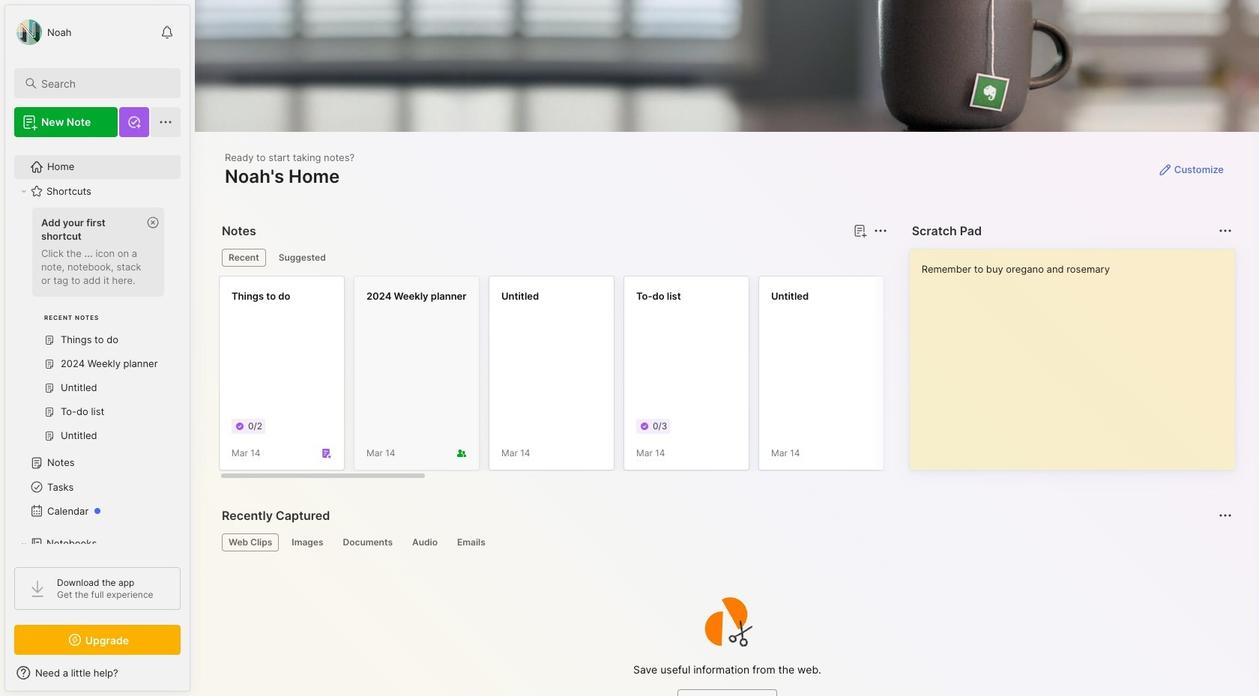 Task type: locate. For each thing, give the bounding box(es) containing it.
WHAT'S NEW field
[[5, 661, 190, 685]]

click to collapse image
[[189, 669, 201, 687]]

group
[[14, 203, 172, 457]]

1 vertical spatial tab list
[[222, 534, 1230, 552]]

tab
[[222, 249, 266, 267], [272, 249, 333, 267], [222, 534, 279, 552], [285, 534, 330, 552], [336, 534, 400, 552], [406, 534, 445, 552], [451, 534, 492, 552]]

expand notebooks image
[[19, 540, 28, 549]]

1 tab list from the top
[[222, 249, 885, 267]]

tree
[[5, 146, 190, 685]]

more actions image
[[872, 222, 890, 240], [1217, 222, 1235, 240], [1217, 507, 1235, 525]]

0 vertical spatial tab list
[[222, 249, 885, 267]]

group inside main element
[[14, 203, 172, 457]]

2 tab list from the top
[[222, 534, 1230, 552]]

main element
[[0, 0, 195, 697]]

More actions field
[[870, 220, 891, 241], [1215, 220, 1236, 241], [1215, 505, 1236, 526]]

tab list
[[222, 249, 885, 267], [222, 534, 1230, 552]]

Search text field
[[41, 76, 167, 91]]

None search field
[[41, 74, 167, 92]]

row group
[[219, 276, 1260, 480]]



Task type: vqa. For each thing, say whether or not it's contained in the screenshot.
What'S New "field"
yes



Task type: describe. For each thing, give the bounding box(es) containing it.
none search field inside main element
[[41, 74, 167, 92]]

Account field
[[14, 17, 72, 47]]

tree inside main element
[[5, 146, 190, 685]]

Start writing… text field
[[922, 250, 1235, 458]]



